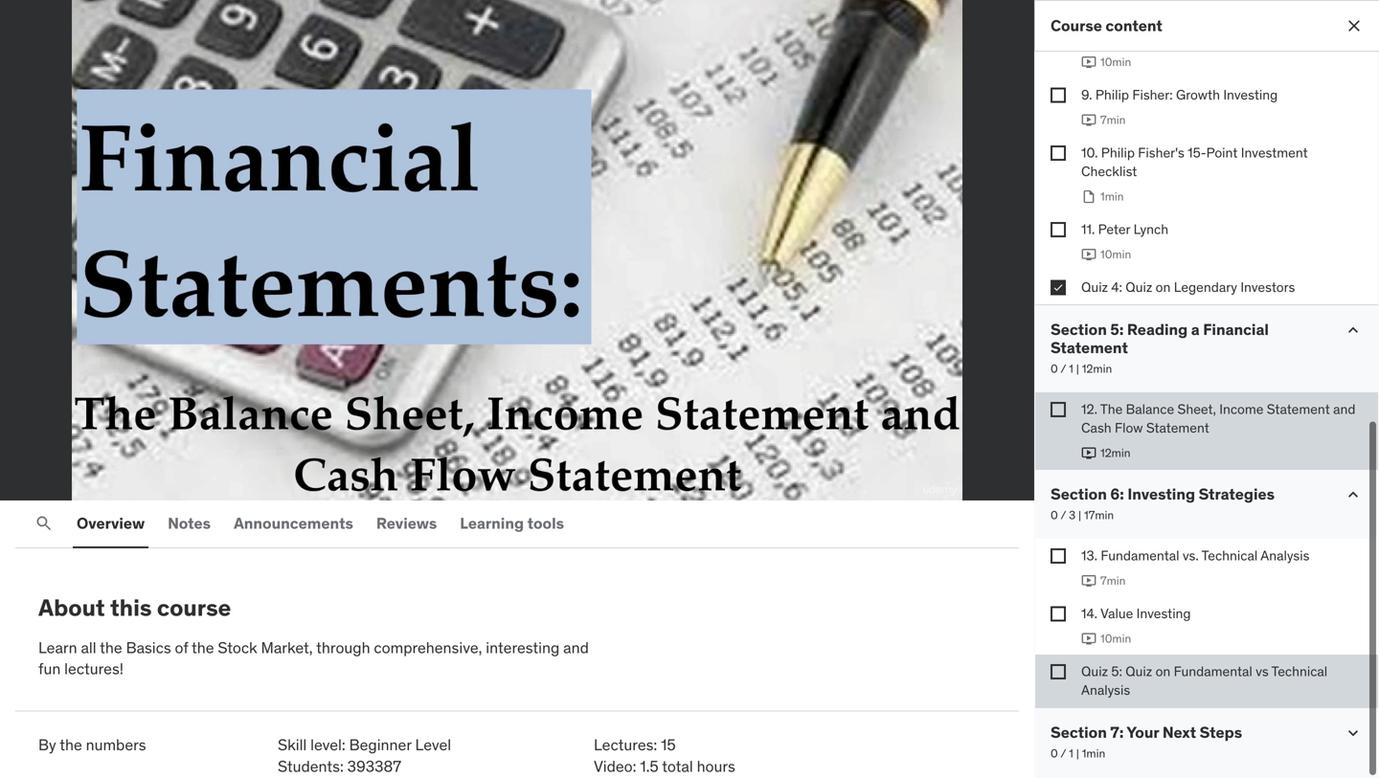 Task type: vqa. For each thing, say whether or not it's contained in the screenshot.
Steps
yes



Task type: describe. For each thing, give the bounding box(es) containing it.
5 xsmall image from the top
[[1051, 665, 1066, 680]]

beginner
[[349, 736, 412, 755]]

xsmall image for 9.
[[1051, 88, 1066, 103]]

flow
[[1115, 420, 1143, 437]]

mute image
[[813, 468, 836, 491]]

0:10 / 12:19
[[174, 470, 246, 487]]

your
[[1127, 723, 1159, 743]]

section 6: investing strategies 0 / 3 | 17min
[[1051, 485, 1275, 523]]

vs
[[1256, 663, 1269, 680]]

reviews
[[376, 514, 437, 534]]

1x button
[[84, 463, 130, 495]]

393387
[[347, 757, 401, 777]]

quiz 5: quiz on fundamental vs technical analysis
[[1082, 663, 1328, 699]]

6:
[[1111, 485, 1125, 504]]

11.
[[1082, 221, 1095, 238]]

level:
[[311, 736, 346, 755]]

cash
[[1082, 420, 1112, 437]]

fundamental inside quiz 5: quiz on fundamental vs technical analysis
[[1174, 663, 1253, 680]]

course
[[157, 594, 231, 623]]

numbers
[[86, 736, 146, 755]]

this
[[110, 594, 152, 623]]

section 5: reading a financial statement button
[[1051, 320, 1329, 358]]

section for /
[[1051, 485, 1107, 504]]

students:
[[278, 757, 344, 777]]

strategies
[[1199, 485, 1275, 504]]

xsmall image for 14.
[[1051, 607, 1066, 622]]

small image
[[1344, 724, 1363, 743]]

section for statement
[[1051, 320, 1107, 339]]

progress bar slider
[[11, 440, 1023, 463]]

11. peter lynch
[[1082, 221, 1169, 238]]

transcript in sidebar region image
[[850, 468, 873, 491]]

/ inside 'section 5: reading a financial statement 0 / 1 | 12min'
[[1061, 362, 1066, 377]]

play fundamental vs. technical analysis image
[[1082, 574, 1097, 589]]

stop the balance sheet, income statement and cash flow statement image
[[1082, 446, 1097, 461]]

0 vertical spatial 1min
[[1101, 189, 1124, 204]]

balance
[[1126, 401, 1175, 418]]

interesting
[[486, 638, 560, 658]]

on for fundamental
[[1156, 663, 1171, 680]]

checklist
[[1082, 163, 1137, 180]]

by the numbers
[[38, 736, 146, 755]]

statement for income
[[1267, 401, 1330, 418]]

12. the balance sheet, income statement and cash flow statement
[[1082, 401, 1356, 437]]

section 5: reading a financial statement 0 / 1 | 12min
[[1051, 320, 1269, 377]]

/ inside section 7: your next steps 0 / 1 | 1min
[[1061, 747, 1066, 762]]

14. value investing
[[1082, 605, 1191, 623]]

12:19
[[214, 470, 246, 487]]

by
[[38, 736, 56, 755]]

0 vertical spatial fundamental
[[1101, 548, 1180, 565]]

legendary
[[1174, 279, 1238, 296]]

subtitles image
[[886, 468, 909, 491]]

fisher:
[[1133, 86, 1173, 103]]

7min for fundamental
[[1101, 574, 1126, 589]]

next
[[1163, 723, 1197, 743]]

and inside learn all the basics of the stock market, through comprehensive, interesting and fun lectures!
[[563, 638, 589, 658]]

growth
[[1176, 86, 1220, 103]]

2 vertical spatial statement
[[1147, 420, 1210, 437]]

small image for section 6: investing strategies
[[1344, 486, 1363, 505]]

0 vertical spatial investing
[[1224, 86, 1278, 103]]

market,
[[261, 638, 313, 658]]

reviews button
[[373, 501, 441, 547]]

3
[[1069, 508, 1076, 523]]

vs.
[[1183, 548, 1199, 565]]

income
[[1220, 401, 1264, 418]]

section 7: your next steps 0 / 1 | 1min
[[1051, 723, 1243, 762]]

peter
[[1099, 221, 1131, 238]]

xsmall image for 10.
[[1051, 145, 1066, 161]]

1 horizontal spatial the
[[100, 638, 122, 658]]

stock
[[218, 638, 257, 658]]

content
[[1106, 16, 1163, 35]]

philip for 10.
[[1102, 144, 1135, 161]]

0 vertical spatial analysis
[[1261, 548, 1310, 565]]

lectures:
[[594, 736, 657, 755]]

skill
[[278, 736, 307, 755]]

settings image
[[923, 468, 946, 491]]

9.
[[1082, 86, 1093, 103]]

learn
[[38, 638, 77, 658]]

5: for quiz
[[1112, 663, 1123, 680]]

12.
[[1082, 401, 1098, 418]]

13.
[[1082, 548, 1098, 565]]

5: for section
[[1111, 320, 1124, 339]]

10min for value
[[1101, 632, 1132, 647]]

15-
[[1188, 144, 1207, 161]]

comprehensive,
[[374, 638, 482, 658]]

skill level: beginner level students: 393387
[[278, 736, 451, 777]]

0 inside section 7: your next steps 0 / 1 | 1min
[[1051, 747, 1058, 762]]

the
[[1101, 401, 1123, 418]]

video:
[[594, 757, 637, 777]]

17min
[[1085, 508, 1114, 523]]

2 horizontal spatial the
[[192, 638, 214, 658]]

play philip fisher: growth investing image
[[1082, 113, 1097, 128]]

on for legendary
[[1156, 279, 1171, 296]]

15
[[661, 736, 676, 755]]

7min for philip
[[1101, 113, 1126, 127]]

and inside 12. the balance sheet, income statement and cash flow statement
[[1334, 401, 1356, 418]]

overview button
[[73, 501, 149, 547]]

about this course
[[38, 594, 231, 623]]

quiz 4: quiz on legendary investors
[[1082, 279, 1296, 296]]

small image for section 5: reading a financial statement
[[1344, 321, 1363, 340]]

1min inside section 7: your next steps 0 / 1 | 1min
[[1082, 747, 1106, 762]]

2 xsmall image from the top
[[1051, 280, 1066, 295]]

xsmall image for 11.
[[1051, 222, 1066, 237]]

tools
[[527, 514, 564, 534]]

sidebar element
[[1035, 0, 1380, 779]]

notes button
[[164, 501, 215, 547]]



Task type: locate. For each thing, give the bounding box(es) containing it.
on
[[1156, 279, 1171, 296], [1156, 663, 1171, 680]]

search image
[[34, 514, 54, 534]]

quiz left 4:
[[1082, 279, 1108, 296]]

1 10min from the top
[[1101, 55, 1132, 70]]

1 horizontal spatial technical
[[1272, 663, 1328, 680]]

philip for 9.
[[1096, 86, 1129, 103]]

13. fundamental vs. technical analysis
[[1082, 548, 1310, 565]]

go to next lecture image
[[1006, 235, 1037, 266]]

analysis down the strategies in the bottom of the page
[[1261, 548, 1310, 565]]

1 0 from the top
[[1051, 362, 1058, 377]]

2 section from the top
[[1051, 485, 1107, 504]]

xsmall image left 12.
[[1051, 402, 1066, 418]]

4:
[[1112, 279, 1123, 296]]

1 horizontal spatial and
[[1334, 401, 1356, 418]]

0:10
[[174, 470, 201, 487]]

small image
[[1344, 321, 1363, 340], [1344, 486, 1363, 505]]

1 vertical spatial and
[[563, 638, 589, 658]]

section for 0
[[1051, 723, 1107, 743]]

fisher's
[[1138, 144, 1185, 161]]

basics
[[126, 638, 171, 658]]

1min right start philip fisher's 15-point investment checklist 'image'
[[1101, 189, 1124, 204]]

0 horizontal spatial statement
[[1051, 338, 1128, 358]]

0 vertical spatial |
[[1077, 362, 1080, 377]]

10min down peter
[[1101, 247, 1132, 262]]

sheet,
[[1178, 401, 1217, 418]]

1x
[[101, 470, 114, 487]]

lectures: 15 video: 1.5 total hours
[[594, 736, 736, 777]]

0 horizontal spatial analysis
[[1082, 682, 1131, 699]]

analysis
[[1261, 548, 1310, 565], [1082, 682, 1131, 699]]

1 vertical spatial investing
[[1128, 485, 1196, 504]]

on up next
[[1156, 663, 1171, 680]]

reading
[[1127, 320, 1188, 339]]

statement up 12.
[[1051, 338, 1128, 358]]

2 vertical spatial 10min
[[1101, 632, 1132, 647]]

fullscreen image
[[959, 468, 982, 491]]

0 vertical spatial section
[[1051, 320, 1107, 339]]

xsmall image
[[1051, 88, 1066, 103], [1051, 222, 1066, 237], [1051, 402, 1066, 418]]

overview
[[77, 514, 145, 534]]

0 vertical spatial 5:
[[1111, 320, 1124, 339]]

technical
[[1202, 548, 1258, 565], [1272, 663, 1328, 680]]

xsmall image left 9.
[[1051, 88, 1066, 103]]

14.
[[1082, 605, 1098, 623]]

1 vertical spatial on
[[1156, 663, 1171, 680]]

value
[[1101, 605, 1134, 623]]

learn all the basics of the stock market, through comprehensive, interesting and fun lectures!
[[38, 638, 589, 679]]

1 xsmall image from the top
[[1051, 88, 1066, 103]]

2 0 from the top
[[1051, 508, 1058, 523]]

philip inside 10. philip fisher's 15-point investment checklist
[[1102, 144, 1135, 161]]

1 vertical spatial 1
[[1069, 747, 1074, 762]]

3 section from the top
[[1051, 723, 1107, 743]]

1 horizontal spatial analysis
[[1261, 548, 1310, 565]]

1.5
[[640, 757, 659, 777]]

statement for financial
[[1051, 338, 1128, 358]]

rewind 5 seconds image
[[53, 468, 76, 491]]

3 xsmall image from the top
[[1051, 402, 1066, 418]]

10min right play warren buffett: value investing image in the right top of the page
[[1101, 55, 1132, 70]]

0 vertical spatial philip
[[1096, 86, 1129, 103]]

section left 7:
[[1051, 723, 1107, 743]]

3 0 from the top
[[1051, 747, 1058, 762]]

steps
[[1200, 723, 1243, 743]]

total
[[662, 757, 693, 777]]

1 xsmall image from the top
[[1051, 145, 1066, 161]]

1 vertical spatial small image
[[1344, 486, 1363, 505]]

the right of
[[192, 638, 214, 658]]

about
[[38, 594, 105, 623]]

0 horizontal spatial technical
[[1202, 548, 1258, 565]]

0 vertical spatial and
[[1334, 401, 1356, 418]]

fun
[[38, 660, 61, 679]]

1 vertical spatial 5:
[[1112, 663, 1123, 680]]

investing right value
[[1137, 605, 1191, 623]]

5:
[[1111, 320, 1124, 339], [1112, 663, 1123, 680]]

1 vertical spatial 1min
[[1082, 747, 1106, 762]]

investors
[[1241, 279, 1296, 296]]

investing for 6:
[[1128, 485, 1196, 504]]

1 vertical spatial philip
[[1102, 144, 1135, 161]]

1 vertical spatial fundamental
[[1174, 663, 1253, 680]]

level
[[415, 736, 451, 755]]

1 7min from the top
[[1101, 113, 1126, 127]]

2 vertical spatial |
[[1077, 747, 1080, 762]]

12min right stop the balance sheet, income statement and cash flow statement icon
[[1101, 446, 1131, 461]]

0 vertical spatial on
[[1156, 279, 1171, 296]]

learning tools
[[460, 514, 564, 534]]

section
[[1051, 320, 1107, 339], [1051, 485, 1107, 504], [1051, 723, 1107, 743]]

7:
[[1111, 723, 1124, 743]]

play peter lynch image
[[1082, 247, 1097, 262]]

forward 5 seconds image
[[139, 468, 162, 491]]

philip up checklist
[[1102, 144, 1135, 161]]

0 vertical spatial 1
[[1069, 362, 1074, 377]]

learning
[[460, 514, 524, 534]]

section up 3
[[1051, 485, 1107, 504]]

1 vertical spatial |
[[1079, 508, 1082, 523]]

0 horizontal spatial and
[[563, 638, 589, 658]]

quiz right 4:
[[1126, 279, 1153, 296]]

section inside 'section 6: investing strategies 0 / 3 | 17min'
[[1051, 485, 1107, 504]]

xsmall image
[[1051, 145, 1066, 161], [1051, 280, 1066, 295], [1051, 549, 1066, 564], [1051, 607, 1066, 622], [1051, 665, 1066, 680]]

2 small image from the top
[[1344, 486, 1363, 505]]

0 vertical spatial 0
[[1051, 362, 1058, 377]]

5: left "reading"
[[1111, 320, 1124, 339]]

/
[[1061, 362, 1066, 377], [204, 470, 211, 487], [1061, 508, 1066, 523], [1061, 747, 1066, 762]]

the right by
[[60, 736, 82, 755]]

financial
[[1203, 320, 1269, 339]]

2 vertical spatial section
[[1051, 723, 1107, 743]]

2 horizontal spatial statement
[[1267, 401, 1330, 418]]

investing for value
[[1137, 605, 1191, 623]]

0 vertical spatial technical
[[1202, 548, 1258, 565]]

quiz down 14. value investing
[[1126, 663, 1153, 680]]

1 inside 'section 5: reading a financial statement 0 / 1 | 12min'
[[1069, 362, 1074, 377]]

9. philip fisher: growth investing
[[1082, 86, 1278, 103]]

investing right 6: at the right bottom of the page
[[1128, 485, 1196, 504]]

0 vertical spatial xsmall image
[[1051, 88, 1066, 103]]

2 1 from the top
[[1069, 747, 1074, 762]]

learning tools button
[[456, 501, 568, 547]]

and
[[1334, 401, 1356, 418], [563, 638, 589, 658]]

1 1 from the top
[[1069, 362, 1074, 377]]

start philip fisher's 15-point investment checklist image
[[1082, 189, 1097, 204]]

7min
[[1101, 113, 1126, 127], [1101, 574, 1126, 589]]

| inside 'section 6: investing strategies 0 / 3 | 17min'
[[1079, 508, 1082, 523]]

on left the legendary
[[1156, 279, 1171, 296]]

statement inside 'section 5: reading a financial statement 0 / 1 | 12min'
[[1051, 338, 1128, 358]]

analysis inside quiz 5: quiz on fundamental vs technical analysis
[[1082, 682, 1131, 699]]

of
[[175, 638, 188, 658]]

section inside 'section 5: reading a financial statement 0 / 1 | 12min'
[[1051, 320, 1107, 339]]

2 vertical spatial 0
[[1051, 747, 1058, 762]]

the right all
[[100, 638, 122, 658]]

12min
[[1082, 362, 1112, 377], [1101, 446, 1131, 461]]

section 6: investing strategies button
[[1051, 485, 1275, 504]]

statement down sheet,
[[1147, 420, 1210, 437]]

1min
[[1101, 189, 1124, 204], [1082, 747, 1106, 762]]

quiz down play value investing "icon"
[[1082, 663, 1108, 680]]

1 on from the top
[[1156, 279, 1171, 296]]

fundamental left the vs on the bottom of the page
[[1174, 663, 1253, 680]]

add note image
[[265, 468, 288, 491]]

0 vertical spatial 10min
[[1101, 55, 1132, 70]]

1 vertical spatial xsmall image
[[1051, 222, 1066, 237]]

0 vertical spatial statement
[[1051, 338, 1128, 358]]

hours
[[697, 757, 736, 777]]

2 on from the top
[[1156, 663, 1171, 680]]

1 horizontal spatial statement
[[1147, 420, 1210, 437]]

1min down section 7: your next steps dropdown button
[[1082, 747, 1106, 762]]

10min for peter
[[1101, 247, 1132, 262]]

xsmall image for 12.
[[1051, 402, 1066, 418]]

5: inside quiz 5: quiz on fundamental vs technical analysis
[[1112, 663, 1123, 680]]

10min
[[1101, 55, 1132, 70], [1101, 247, 1132, 262], [1101, 632, 1132, 647]]

7min right play philip fisher: growth investing icon
[[1101, 113, 1126, 127]]

3 xsmall image from the top
[[1051, 549, 1066, 564]]

2 xsmall image from the top
[[1051, 222, 1066, 237]]

philip
[[1096, 86, 1129, 103], [1102, 144, 1135, 161]]

10min down value
[[1101, 632, 1132, 647]]

investing right growth
[[1224, 86, 1278, 103]]

close course content sidebar image
[[1345, 16, 1364, 35]]

technical inside quiz 5: quiz on fundamental vs technical analysis
[[1272, 663, 1328, 680]]

announcements button
[[230, 501, 357, 547]]

on inside quiz 5: quiz on fundamental vs technical analysis
[[1156, 663, 1171, 680]]

3 10min from the top
[[1101, 632, 1132, 647]]

all
[[81, 638, 96, 658]]

play value investing image
[[1082, 632, 1097, 647]]

5: inside 'section 5: reading a financial statement 0 / 1 | 12min'
[[1111, 320, 1124, 339]]

0 vertical spatial 12min
[[1082, 362, 1112, 377]]

2 10min from the top
[[1101, 247, 1132, 262]]

0 inside 'section 5: reading a financial statement 0 / 1 | 12min'
[[1051, 362, 1058, 377]]

through
[[316, 638, 370, 658]]

course content
[[1051, 16, 1163, 35]]

philip right 9.
[[1096, 86, 1129, 103]]

the
[[100, 638, 122, 658], [192, 638, 214, 658], [60, 736, 82, 755]]

fundamental left vs.
[[1101, 548, 1180, 565]]

7min right play fundamental vs. technical analysis image
[[1101, 574, 1126, 589]]

section down play peter lynch icon
[[1051, 320, 1107, 339]]

4 xsmall image from the top
[[1051, 607, 1066, 622]]

0 horizontal spatial the
[[60, 736, 82, 755]]

investment
[[1241, 144, 1308, 161]]

1
[[1069, 362, 1074, 377], [1069, 747, 1074, 762]]

technical right vs.
[[1202, 548, 1258, 565]]

1 vertical spatial statement
[[1267, 401, 1330, 418]]

lynch
[[1134, 221, 1169, 238]]

statement
[[1051, 338, 1128, 358], [1267, 401, 1330, 418], [1147, 420, 1210, 437]]

/ inside 'section 6: investing strategies 0 / 3 | 17min'
[[1061, 508, 1066, 523]]

notes
[[168, 514, 211, 534]]

play warren buffett: value investing image
[[1082, 55, 1097, 70]]

1 vertical spatial 7min
[[1101, 574, 1126, 589]]

section 7: your next steps button
[[1051, 723, 1243, 743]]

section inside section 7: your next steps 0 / 1 | 1min
[[1051, 723, 1107, 743]]

quiz
[[1082, 279, 1108, 296], [1126, 279, 1153, 296], [1082, 663, 1108, 680], [1126, 663, 1153, 680]]

2 vertical spatial investing
[[1137, 605, 1191, 623]]

xsmall image left 11.
[[1051, 222, 1066, 237]]

| inside section 7: your next steps 0 / 1 | 1min
[[1077, 747, 1080, 762]]

5: down value
[[1112, 663, 1123, 680]]

0
[[1051, 362, 1058, 377], [1051, 508, 1058, 523], [1051, 747, 1058, 762]]

1 vertical spatial 10min
[[1101, 247, 1132, 262]]

1 vertical spatial technical
[[1272, 663, 1328, 680]]

1 small image from the top
[[1344, 321, 1363, 340]]

a
[[1192, 320, 1200, 339]]

12min inside 'section 5: reading a financial statement 0 / 1 | 12min'
[[1082, 362, 1112, 377]]

1 section from the top
[[1051, 320, 1107, 339]]

1 vertical spatial analysis
[[1082, 682, 1131, 699]]

12min up 12.
[[1082, 362, 1112, 377]]

10.
[[1082, 144, 1098, 161]]

1 vertical spatial section
[[1051, 485, 1107, 504]]

2 7min from the top
[[1101, 574, 1126, 589]]

technical right the vs on the bottom of the page
[[1272, 663, 1328, 680]]

xsmall image for 13.
[[1051, 549, 1066, 564]]

lectures!
[[64, 660, 124, 679]]

point
[[1207, 144, 1238, 161]]

course
[[1051, 16, 1103, 35]]

statement right income
[[1267, 401, 1330, 418]]

analysis up 7:
[[1082, 682, 1131, 699]]

10. philip fisher's 15-point investment checklist
[[1082, 144, 1308, 180]]

0 vertical spatial 7min
[[1101, 113, 1126, 127]]

0 vertical spatial small image
[[1344, 321, 1363, 340]]

investing inside 'section 6: investing strategies 0 / 3 | 17min'
[[1128, 485, 1196, 504]]

0 inside 'section 6: investing strategies 0 / 3 | 17min'
[[1051, 508, 1058, 523]]

| inside 'section 5: reading a financial statement 0 / 1 | 12min'
[[1077, 362, 1080, 377]]

announcements
[[234, 514, 353, 534]]

1 inside section 7: your next steps 0 / 1 | 1min
[[1069, 747, 1074, 762]]

2 vertical spatial xsmall image
[[1051, 402, 1066, 418]]

1 vertical spatial 12min
[[1101, 446, 1131, 461]]

1 vertical spatial 0
[[1051, 508, 1058, 523]]



